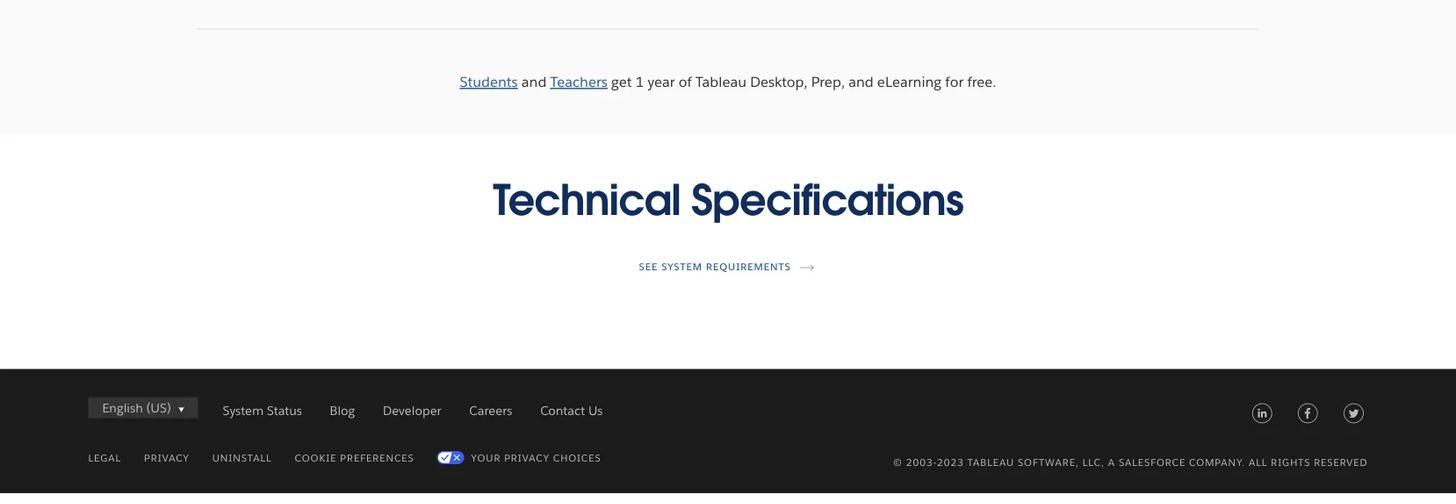 Task type: describe. For each thing, give the bounding box(es) containing it.
privacy link
[[144, 452, 190, 464]]

your privacy choices link
[[437, 452, 602, 464]]

llc,
[[1083, 457, 1105, 469]]

english (us)
[[102, 400, 171, 416]]

preferences
[[340, 452, 414, 464]]

free.
[[968, 73, 997, 91]]

teachers link
[[551, 73, 608, 91]]

0 vertical spatial tableau
[[696, 73, 747, 91]]

salesforce
[[1119, 457, 1186, 469]]

cookie
[[295, 452, 337, 464]]

1 privacy from the left
[[144, 452, 190, 464]]

year
[[648, 73, 675, 91]]

developer
[[383, 403, 442, 419]]

blog link
[[330, 403, 355, 419]]

all
[[1249, 457, 1268, 469]]

your privacy choices
[[471, 452, 602, 464]]

specifications
[[692, 173, 964, 227]]

a
[[1109, 457, 1116, 469]]

system status
[[223, 403, 302, 419]]

elearning
[[878, 73, 942, 91]]

your
[[471, 452, 501, 464]]

software,
[[1018, 457, 1080, 469]]

desktop,
[[751, 73, 808, 91]]

2023
[[938, 457, 965, 469]]

students
[[460, 73, 518, 91]]

cookie preferences link
[[295, 452, 414, 464]]

students and teachers get 1 year of tableau desktop, prep, and elearning for free.
[[460, 73, 997, 91]]

rights
[[1272, 457, 1311, 469]]

see system requirements
[[639, 261, 791, 273]]

careers link
[[470, 403, 513, 419]]

see system requirements link
[[639, 261, 817, 273]]

uninstall link
[[212, 452, 272, 464]]

2 privacy from the left
[[504, 452, 550, 464]]

contact us link
[[540, 403, 603, 419]]

prep,
[[812, 73, 845, 91]]

reserved
[[1315, 457, 1368, 469]]

of
[[679, 73, 692, 91]]

system
[[662, 261, 703, 273]]

technical specifications
[[493, 173, 964, 227]]

contact
[[540, 403, 586, 419]]

2003-
[[907, 457, 938, 469]]

additional element
[[47, 393, 1409, 478]]

for
[[946, 73, 964, 91]]



Task type: vqa. For each thing, say whether or not it's contained in the screenshot.
the right "and"
yes



Task type: locate. For each thing, give the bounding box(es) containing it.
cookie preferences
[[295, 452, 414, 464]]

1 horizontal spatial and
[[849, 73, 874, 91]]

system
[[223, 403, 264, 419]]

tableau
[[696, 73, 747, 91], [968, 457, 1015, 469]]

0 horizontal spatial and
[[522, 73, 547, 91]]

get
[[612, 73, 632, 91]]

1 vertical spatial tableau
[[968, 457, 1015, 469]]

us
[[589, 403, 603, 419]]

uninstall
[[212, 452, 272, 464]]

tableau right of
[[696, 73, 747, 91]]

students link
[[460, 73, 518, 91]]

contact us
[[540, 403, 603, 419]]

status
[[267, 403, 302, 419]]

and left teachers link
[[522, 73, 547, 91]]

company.
[[1190, 457, 1246, 469]]

0 horizontal spatial privacy
[[144, 452, 190, 464]]

©
[[893, 457, 903, 469]]

system status link
[[223, 403, 302, 419]]

1 and from the left
[[522, 73, 547, 91]]

and right prep,
[[849, 73, 874, 91]]

english
[[102, 400, 143, 416]]

2 and from the left
[[849, 73, 874, 91]]

see
[[639, 261, 658, 273]]

0 horizontal spatial tableau
[[696, 73, 747, 91]]

teachers
[[551, 73, 608, 91]]

privacy
[[144, 452, 190, 464], [504, 452, 550, 464]]

blog
[[330, 403, 355, 419]]

developer link
[[383, 403, 442, 419]]

privacy right your
[[504, 452, 550, 464]]

tableau inside additional element
[[968, 457, 1015, 469]]

1
[[636, 73, 644, 91]]

tableau right 2023
[[968, 457, 1015, 469]]

1 horizontal spatial tableau
[[968, 457, 1015, 469]]

technical
[[493, 173, 681, 227]]

privacy down (us)
[[144, 452, 190, 464]]

legal link
[[88, 452, 121, 464]]

careers
[[470, 403, 513, 419]]

requirements
[[706, 261, 791, 273]]

legal
[[88, 452, 121, 464]]

and
[[522, 73, 547, 91], [849, 73, 874, 91]]

(us)
[[146, 400, 171, 416]]

© 2003-2023 tableau software, llc, a salesforce company. all rights reserved
[[893, 457, 1368, 469]]

1 horizontal spatial privacy
[[504, 452, 550, 464]]

choices
[[553, 452, 602, 464]]



